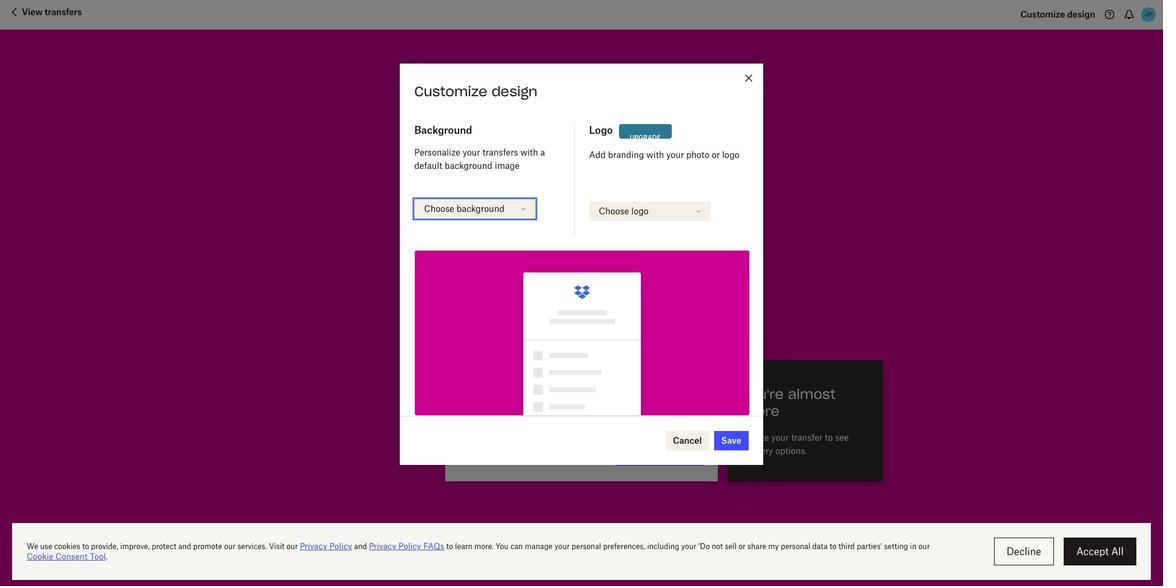 Task type: locate. For each thing, give the bounding box(es) containing it.
choose up the 03-devhome_dm-4k.png row
[[599, 206, 629, 216]]

your
[[463, 147, 480, 157], [666, 150, 684, 160], [771, 432, 789, 443]]

4k.png inside 03-devhome_dm-4k.png 9.39 mb
[[564, 235, 593, 245]]

transfers
[[483, 147, 518, 157]]

with down upgrade "button"
[[646, 150, 664, 160]]

0 vertical spatial transfer
[[488, 151, 535, 166]]

0 horizontal spatial logo
[[631, 206, 649, 216]]

1 vertical spatial logo
[[631, 206, 649, 216]]

1 03- from the top
[[489, 235, 503, 245]]

4k.png inside 03-devhome_lm-4k.png 8.1 mb
[[563, 274, 592, 284]]

03- inside 03-devhome_lm-4k.png 8.1 mb
[[489, 274, 503, 284]]

customize
[[414, 83, 487, 100]]

photo
[[686, 150, 709, 160]]

personalize your transfers with a default background image
[[414, 147, 545, 171]]

mb left the out
[[478, 172, 492, 183]]

1 vertical spatial 03-
[[489, 274, 503, 284]]

1 horizontal spatial upgrade
[[630, 134, 661, 141]]

4k.png inside 04-layers_dm-4k.png 10.6 mb
[[551, 312, 580, 323]]

transfer
[[488, 151, 535, 166], [791, 432, 823, 443]]

tab list containing link
[[460, 189, 703, 218]]

4k.png
[[564, 235, 593, 245], [563, 274, 592, 284], [551, 312, 580, 323]]

03-
[[489, 235, 503, 245], [489, 274, 503, 284]]

personalize
[[414, 147, 460, 157]]

0 vertical spatial 4k.png
[[564, 235, 593, 245]]

choose left link 'tab'
[[424, 203, 454, 214]]

logo
[[589, 124, 613, 136]]

mb inside 03-devhome_dm-4k.png 9.39 mb
[[506, 247, 518, 257]]

choose for choose background
[[424, 203, 454, 214]]

background
[[445, 160, 492, 171], [457, 203, 504, 214]]

there
[[742, 403, 779, 420]]

default
[[414, 160, 442, 171]]

with inside personalize your transfers with a default background image
[[520, 147, 538, 157]]

background
[[414, 124, 472, 136]]

03-devhome_dm-4k.png row
[[445, 226, 718, 264]]

choose
[[424, 203, 454, 214], [599, 206, 629, 216]]

or
[[712, 150, 720, 160]]

28.1
[[460, 172, 475, 183]]

add branding with your photo or logo
[[589, 150, 739, 160]]

1 horizontal spatial transfer
[[791, 432, 823, 443]]

1 vertical spatial transfer
[[791, 432, 823, 443]]

mb right 8.1
[[500, 286, 512, 295]]

your up 28.1
[[463, 147, 480, 157]]

cancel button
[[666, 431, 709, 451]]

choose logo
[[599, 206, 649, 216]]

mb inside 04-layers_dm-4k.png 10.6 mb
[[505, 325, 517, 334]]

your left photo
[[666, 150, 684, 160]]

03-devhome_lm-4k.png 8.1 mb
[[489, 274, 592, 295]]

tab list
[[460, 189, 703, 218]]

0 horizontal spatial with
[[520, 147, 538, 157]]

0 horizontal spatial upgrade
[[560, 175, 585, 182]]

2 horizontal spatial your
[[771, 432, 789, 443]]

your inside create your transfer to see delivery options.
[[771, 432, 789, 443]]

choose background button
[[413, 197, 537, 220]]

03- up 9.39
[[489, 235, 503, 245]]

03-devhome_dm-4k.png cell
[[460, 233, 681, 257]]

file transfers settings modal dialog
[[400, 63, 763, 465]]

0 horizontal spatial choose
[[424, 203, 454, 214]]

1 horizontal spatial choose
[[599, 206, 629, 216]]

you're almost there
[[742, 386, 836, 420]]

customize design
[[414, 83, 537, 100]]

mb inside 03-devhome_lm-4k.png 8.1 mb
[[500, 286, 512, 295]]

2 vertical spatial 4k.png
[[551, 312, 580, 323]]

logo down branding
[[631, 206, 649, 216]]

to
[[825, 432, 833, 443]]

upgrade right the 100
[[560, 175, 585, 182]]

0 horizontal spatial your
[[463, 147, 480, 157]]

email tab
[[497, 189, 529, 218]]

03-devhome_dm-4k.png 9.39 mb
[[489, 235, 593, 257]]

with
[[520, 147, 538, 157], [646, 150, 664, 160]]

1 vertical spatial upgrade
[[560, 175, 585, 182]]

03- inside 03-devhome_dm-4k.png 9.39 mb
[[489, 235, 503, 245]]

upgrade
[[630, 134, 661, 141], [560, 175, 585, 182]]

image
[[495, 160, 520, 171]]

03- up 8.1
[[489, 274, 503, 284]]

mb
[[478, 172, 492, 183], [537, 172, 551, 183], [506, 247, 518, 257], [500, 286, 512, 295], [505, 325, 517, 334]]

transfer up of
[[488, 151, 535, 166]]

upgrade up the add branding with your photo or logo
[[630, 134, 661, 141]]

9.39
[[489, 247, 504, 257]]

test
[[460, 151, 485, 166]]

4k.png for devhome_lm-
[[563, 274, 592, 284]]

logo upgrade
[[589, 124, 661, 141]]

0 vertical spatial 03-
[[489, 235, 503, 245]]

0 vertical spatial upgrade
[[630, 134, 661, 141]]

upgrade button
[[619, 124, 672, 147]]

cancel
[[673, 435, 702, 446]]

mb right 10.6
[[505, 325, 517, 334]]

your inside personalize your transfers with a default background image
[[463, 147, 480, 157]]

you're
[[742, 386, 784, 403]]

logo inside dropdown button
[[631, 206, 649, 216]]

your up options.
[[771, 432, 789, 443]]

design
[[492, 83, 537, 100]]

mb right the 100
[[537, 172, 551, 183]]

with left a
[[520, 147, 538, 157]]

mb for devhome_lm-
[[500, 286, 512, 295]]

logo
[[722, 150, 739, 160], [631, 206, 649, 216]]

04-layers_dm-4k.png 10.6 mb
[[489, 312, 580, 334]]

devhome_lm-
[[503, 274, 563, 284]]

2 03- from the top
[[489, 274, 503, 284]]

mb right 9.39
[[506, 247, 518, 257]]

1 horizontal spatial logo
[[722, 150, 739, 160]]

logo right the or at top
[[722, 150, 739, 160]]

0 vertical spatial background
[[445, 160, 492, 171]]

save
[[721, 435, 741, 446]]

create your transfer to see delivery options.
[[742, 432, 849, 456]]

1 vertical spatial background
[[457, 203, 504, 214]]

see
[[835, 432, 849, 443]]

transfer up options.
[[791, 432, 823, 443]]

03- for devhome_lm-
[[489, 274, 503, 284]]

1 vertical spatial 4k.png
[[563, 274, 592, 284]]

link
[[465, 198, 482, 209]]



Task type: describe. For each thing, give the bounding box(es) containing it.
04-
[[489, 312, 503, 323]]

layers_dm-
[[503, 312, 551, 323]]

0 horizontal spatial transfer
[[488, 151, 535, 166]]

transfer inside create your transfer to see delivery options.
[[791, 432, 823, 443]]

mb for devhome_dm-
[[506, 247, 518, 257]]

your for you're almost there
[[771, 432, 789, 443]]

link tab
[[460, 189, 487, 218]]

100
[[520, 172, 535, 183]]

add
[[589, 150, 606, 160]]

options.
[[775, 446, 807, 456]]

save button
[[714, 431, 749, 451]]

03- for devhome_dm-
[[489, 235, 503, 245]]

branding
[[608, 150, 644, 160]]

4k.png for devhome_dm-
[[564, 235, 593, 245]]

almost
[[788, 386, 836, 403]]

test transfer
[[460, 151, 535, 166]]

your for background
[[463, 147, 480, 157]]

choose logo button
[[587, 200, 712, 223]]

upgrade inside logo upgrade
[[630, 134, 661, 141]]

out
[[494, 172, 507, 183]]

8.1
[[489, 286, 498, 295]]

background inside dropdown button
[[457, 203, 504, 214]]

choose for choose logo
[[599, 206, 629, 216]]

choose background
[[424, 203, 504, 214]]

delivery
[[742, 446, 773, 456]]

of
[[510, 172, 517, 183]]

28.1 mb out of 100 mb
[[460, 172, 551, 183]]

10.6
[[489, 325, 503, 334]]

4k.png for layers_dm-
[[551, 312, 580, 323]]

a
[[540, 147, 545, 157]]

mb for layers_dm-
[[505, 325, 517, 334]]

devhome_dm-
[[503, 235, 564, 245]]

1 horizontal spatial with
[[646, 150, 664, 160]]

email
[[501, 198, 524, 209]]

1 horizontal spatial your
[[666, 150, 684, 160]]

create
[[742, 432, 769, 443]]

0 vertical spatial logo
[[722, 150, 739, 160]]

background inside personalize your transfers with a default background image
[[445, 160, 492, 171]]



Task type: vqa. For each thing, say whether or not it's contained in the screenshot.
VIDEOS
no



